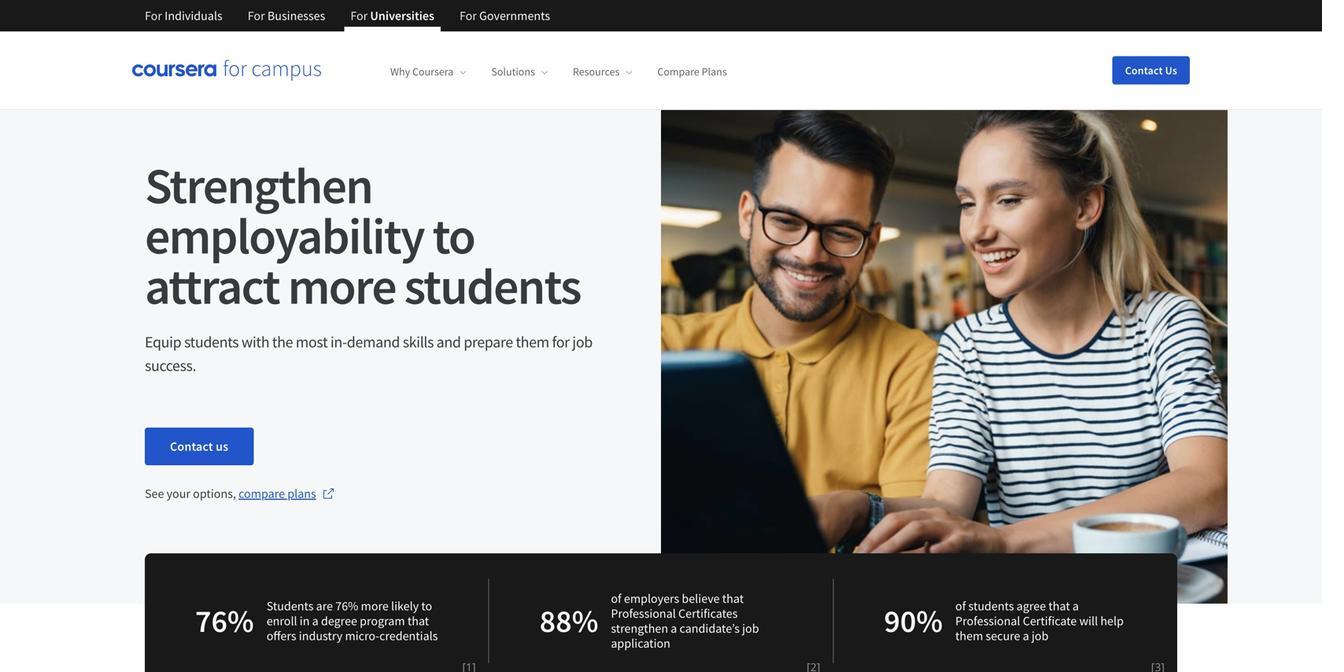Task type: vqa. For each thing, say whether or not it's contained in the screenshot.
that to the left
yes



Task type: describe. For each thing, give the bounding box(es) containing it.
compare
[[239, 486, 285, 502]]

students are 76% more likely to enroll in a degree program that offers industry micro-credentials
[[267, 599, 438, 644]]

why coursera
[[390, 65, 454, 79]]

degree
[[321, 614, 357, 630]]

the
[[272, 332, 293, 352]]

and
[[436, 332, 461, 352]]

in
[[300, 614, 310, 630]]

a left will
[[1073, 599, 1079, 615]]

equip students with the most in-demand skills and prepare them for job success.
[[145, 332, 592, 376]]

agree
[[1017, 599, 1046, 615]]

coursera
[[412, 65, 454, 79]]

them inside "of students agree that a professional certificate will help them secure a job"
[[955, 629, 983, 644]]

job for strengthen employability to attract more students
[[572, 332, 592, 352]]

that for 88%
[[722, 591, 744, 607]]

for for universities
[[350, 8, 368, 24]]

90%
[[884, 602, 943, 641]]

for for individuals
[[145, 8, 162, 24]]

offers
[[267, 629, 296, 644]]

for businesses
[[248, 8, 325, 24]]

candidate's
[[680, 621, 740, 637]]

solutions link
[[491, 65, 548, 79]]

with
[[241, 332, 269, 352]]

governments
[[479, 8, 550, 24]]

believe
[[682, 591, 720, 607]]

strengthen
[[145, 154, 372, 217]]

employers
[[624, 591, 679, 607]]

compare plans link
[[239, 485, 335, 504]]

of for 90%
[[955, 599, 966, 615]]

success.
[[145, 356, 196, 376]]

to inside students are 76% more likely to enroll in a degree program that offers industry micro-credentials
[[421, 599, 432, 615]]

of for 88%
[[611, 591, 621, 607]]

compare plans
[[657, 65, 727, 79]]

demand
[[347, 332, 400, 352]]

76% inside students are 76% more likely to enroll in a degree program that offers industry micro-credentials
[[335, 599, 358, 615]]

compare plans
[[239, 486, 316, 502]]

a inside of employers believe that professional certificates strengthen a candidate's job application
[[671, 621, 677, 637]]

88%
[[540, 602, 598, 641]]

contact us
[[1125, 63, 1177, 78]]

contact us
[[170, 439, 228, 455]]

industry
[[299, 629, 343, 644]]

for for governments
[[460, 8, 477, 24]]

in-
[[330, 332, 347, 352]]

contact us link
[[145, 428, 254, 466]]

more inside strengthen employability to attract more students
[[288, 255, 396, 318]]

students inside strengthen employability to attract more students
[[404, 255, 580, 318]]

for governments
[[460, 8, 550, 24]]

universities
[[370, 8, 434, 24]]

enroll
[[267, 614, 297, 630]]

certificates
[[678, 606, 738, 622]]



Task type: locate. For each thing, give the bounding box(es) containing it.
0 horizontal spatial of
[[611, 591, 621, 607]]

program
[[360, 614, 405, 630]]

of right the 90% in the bottom right of the page
[[955, 599, 966, 615]]

students up secure
[[968, 599, 1014, 615]]

secure
[[986, 629, 1020, 644]]

job
[[572, 332, 592, 352], [742, 621, 759, 637], [1032, 629, 1049, 644]]

contact for contact us
[[170, 439, 213, 455]]

why
[[390, 65, 410, 79]]

see your options,
[[145, 486, 239, 502]]

will
[[1079, 614, 1098, 630]]

professional inside "of students agree that a professional certificate will help them secure a job"
[[955, 614, 1020, 630]]

more
[[288, 255, 396, 318], [361, 599, 389, 615]]

most
[[296, 332, 328, 352]]

a inside students are 76% more likely to enroll in a degree program that offers industry micro-credentials
[[312, 614, 319, 630]]

2 horizontal spatial students
[[968, 599, 1014, 615]]

1 vertical spatial students
[[184, 332, 239, 352]]

professional
[[611, 606, 676, 622], [955, 614, 1020, 630]]

credentials
[[379, 629, 438, 644]]

4 for from the left
[[460, 8, 477, 24]]

for left universities
[[350, 8, 368, 24]]

professional inside of employers believe that professional certificates strengthen a candidate's job application
[[611, 606, 676, 622]]

more inside students are 76% more likely to enroll in a degree program that offers industry micro-credentials
[[361, 599, 389, 615]]

1 vertical spatial more
[[361, 599, 389, 615]]

them inside equip students with the most in-demand skills and prepare them for job success.
[[516, 332, 549, 352]]

1 vertical spatial contact
[[170, 439, 213, 455]]

of employers believe that professional certificates strengthen a candidate's job application
[[611, 591, 759, 652]]

that inside students are 76% more likely to enroll in a degree program that offers industry micro-credentials
[[407, 614, 429, 630]]

micro-
[[345, 629, 379, 644]]

for left governments at the top of the page
[[460, 8, 477, 24]]

a right secure
[[1023, 629, 1029, 644]]

0 horizontal spatial job
[[572, 332, 592, 352]]

professional up application
[[611, 606, 676, 622]]

certificate
[[1023, 614, 1077, 630]]

options,
[[193, 486, 236, 502]]

1 horizontal spatial job
[[742, 621, 759, 637]]

students inside equip students with the most in-demand skills and prepare them for job success.
[[184, 332, 239, 352]]

1 horizontal spatial 76%
[[335, 599, 358, 615]]

help
[[1100, 614, 1124, 630]]

students for strengthen employability to attract more students
[[184, 332, 239, 352]]

why coursera link
[[390, 65, 466, 79]]

1 horizontal spatial contact
[[1125, 63, 1163, 78]]

0 horizontal spatial 76%
[[195, 602, 254, 641]]

1 horizontal spatial that
[[722, 591, 744, 607]]

us
[[216, 439, 228, 455]]

to inside strengthen employability to attract more students
[[433, 204, 475, 268]]

1 horizontal spatial of
[[955, 599, 966, 615]]

2 horizontal spatial that
[[1048, 599, 1070, 615]]

for
[[552, 332, 569, 352]]

strengthen employability to attract more students
[[145, 154, 580, 318]]

individuals
[[165, 8, 222, 24]]

plans
[[287, 486, 316, 502]]

3 for from the left
[[350, 8, 368, 24]]

of students agree that a professional certificate will help them secure a job
[[955, 599, 1124, 644]]

1 for from the left
[[145, 8, 162, 24]]

1 horizontal spatial students
[[404, 255, 580, 318]]

0 horizontal spatial professional
[[611, 606, 676, 622]]

for universities
[[350, 8, 434, 24]]

0 horizontal spatial contact
[[170, 439, 213, 455]]

contact
[[1125, 63, 1163, 78], [170, 439, 213, 455]]

a
[[1073, 599, 1079, 615], [312, 614, 319, 630], [671, 621, 677, 637], [1023, 629, 1029, 644]]

that inside of employers believe that professional certificates strengthen a candidate's job application
[[722, 591, 744, 607]]

students inside "of students agree that a professional certificate will help them secure a job"
[[968, 599, 1014, 615]]

more up in-
[[288, 255, 396, 318]]

76%
[[335, 599, 358, 615], [195, 602, 254, 641]]

a right the strengthen
[[671, 621, 677, 637]]

job inside "of students agree that a professional certificate will help them secure a job"
[[1032, 629, 1049, 644]]

them left for
[[516, 332, 549, 352]]

1 vertical spatial to
[[421, 599, 432, 615]]

0 horizontal spatial them
[[516, 332, 549, 352]]

strengthen
[[611, 621, 668, 637]]

employability
[[145, 204, 424, 268]]

0 horizontal spatial students
[[184, 332, 239, 352]]

76% right are at the bottom of the page
[[335, 599, 358, 615]]

resources link
[[573, 65, 632, 79]]

that
[[722, 591, 744, 607], [1048, 599, 1070, 615], [407, 614, 429, 630]]

2 horizontal spatial job
[[1032, 629, 1049, 644]]

that right the "believe"
[[722, 591, 744, 607]]

0 vertical spatial contact
[[1125, 63, 1163, 78]]

2 for from the left
[[248, 8, 265, 24]]

contact inside contact us button
[[1125, 63, 1163, 78]]

compare plans link
[[657, 65, 727, 79]]

students up 'prepare'
[[404, 255, 580, 318]]

of inside "of students agree that a professional certificate will help them secure a job"
[[955, 599, 966, 615]]

of left employers
[[611, 591, 621, 607]]

for individuals
[[145, 8, 222, 24]]

of
[[611, 591, 621, 607], [955, 599, 966, 615]]

contact for contact us
[[1125, 63, 1163, 78]]

them
[[516, 332, 549, 352], [955, 629, 983, 644]]

coursera for campus image
[[132, 60, 321, 81]]

that inside "of students agree that a professional certificate will help them secure a job"
[[1048, 599, 1070, 615]]

of inside of employers believe that professional certificates strengthen a candidate's job application
[[611, 591, 621, 607]]

that right agree
[[1048, 599, 1070, 615]]

1 horizontal spatial professional
[[955, 614, 1020, 630]]

1 vertical spatial them
[[955, 629, 983, 644]]

businesses
[[267, 8, 325, 24]]

more left likely
[[361, 599, 389, 615]]

0 horizontal spatial that
[[407, 614, 429, 630]]

banner navigation
[[132, 0, 563, 31]]

students
[[267, 599, 314, 615]]

plans
[[702, 65, 727, 79]]

0 vertical spatial them
[[516, 332, 549, 352]]

job inside equip students with the most in-demand skills and prepare them for job success.
[[572, 332, 592, 352]]

students for 90%
[[968, 599, 1014, 615]]

for left businesses in the left top of the page
[[248, 8, 265, 24]]

for left individuals at the left top
[[145, 8, 162, 24]]

students
[[404, 255, 580, 318], [184, 332, 239, 352], [968, 599, 1014, 615]]

compare
[[657, 65, 699, 79]]

0 vertical spatial to
[[433, 204, 475, 268]]

for
[[145, 8, 162, 24], [248, 8, 265, 24], [350, 8, 368, 24], [460, 8, 477, 24]]

0 vertical spatial more
[[288, 255, 396, 318]]

contact us button
[[1112, 56, 1190, 85]]

application
[[611, 636, 670, 652]]

likely
[[391, 599, 419, 615]]

76% left enroll in the left bottom of the page
[[195, 602, 254, 641]]

solutions
[[491, 65, 535, 79]]

that for 90%
[[1048, 599, 1070, 615]]

to
[[433, 204, 475, 268], [421, 599, 432, 615]]

professional left certificate
[[955, 614, 1020, 630]]

equip
[[145, 332, 181, 352]]

2 vertical spatial students
[[968, 599, 1014, 615]]

them left secure
[[955, 629, 983, 644]]

job right "candidate's"
[[742, 621, 759, 637]]

attract
[[145, 255, 279, 318]]

prepare
[[464, 332, 513, 352]]

job down agree
[[1032, 629, 1049, 644]]

resources
[[573, 65, 620, 79]]

0 vertical spatial students
[[404, 255, 580, 318]]

contact inside contact us link
[[170, 439, 213, 455]]

1 horizontal spatial them
[[955, 629, 983, 644]]

for for businesses
[[248, 8, 265, 24]]

job inside of employers believe that professional certificates strengthen a candidate's job application
[[742, 621, 759, 637]]

students left with
[[184, 332, 239, 352]]

your
[[167, 486, 190, 502]]

job right for
[[572, 332, 592, 352]]

that right program on the left bottom of page
[[407, 614, 429, 630]]

a right in
[[312, 614, 319, 630]]

us
[[1165, 63, 1177, 78]]

see
[[145, 486, 164, 502]]

are
[[316, 599, 333, 615]]

job for 90%
[[1032, 629, 1049, 644]]

skills
[[403, 332, 434, 352]]



